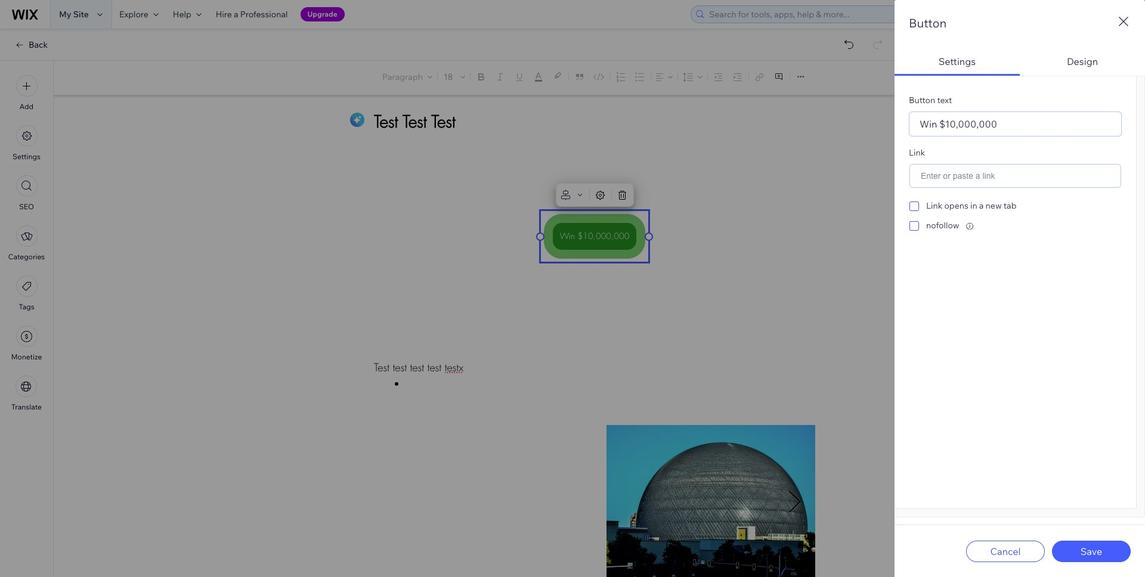 Task type: describe. For each thing, give the bounding box(es) containing it.
$10,000,000
[[578, 231, 630, 242]]

translate
[[11, 403, 42, 412]]

explore
[[119, 9, 148, 20]]

0 horizontal spatial a
[[234, 9, 238, 20]]

win $10,000,000
[[560, 231, 630, 242]]

add
[[20, 102, 33, 111]]

nofollow
[[926, 220, 960, 231]]

test
[[374, 361, 390, 375]]

win
[[560, 231, 575, 242]]

Add a Catchy Title text field
[[374, 110, 802, 132]]

my site
[[59, 9, 89, 20]]

1 horizontal spatial settings
[[939, 55, 976, 67]]

menu containing add
[[0, 68, 53, 419]]

design button
[[1020, 46, 1145, 76]]

add button
[[16, 75, 37, 111]]

hire a professional
[[216, 9, 288, 20]]

my
[[59, 9, 71, 20]]

seo
[[19, 202, 34, 211]]

text
[[937, 95, 952, 106]]

seo button
[[16, 175, 37, 211]]

button text
[[909, 95, 952, 106]]

tags
[[19, 302, 34, 311]]

test test test test testx
[[374, 361, 464, 375]]

Enter or paste a link url field
[[910, 164, 1122, 188]]

Search for tools, apps, help & more... field
[[706, 6, 981, 23]]

win $10,000,000 button
[[544, 214, 646, 259]]

e.g., Click here text field
[[909, 112, 1122, 137]]

1 test from the left
[[393, 361, 407, 375]]

form inside settings "tab panel"
[[910, 164, 1122, 243]]

link for link opens in a new tab
[[926, 200, 943, 211]]

link opens in a new tab
[[926, 200, 1017, 211]]

tags button
[[16, 276, 37, 311]]

back button
[[14, 39, 48, 50]]

design
[[1067, 55, 1098, 67]]

1 vertical spatial settings
[[13, 152, 41, 161]]

professional
[[240, 9, 288, 20]]

2 test from the left
[[410, 361, 424, 375]]

paragraph
[[382, 72, 423, 82]]

a inside settings "tab panel"
[[979, 200, 984, 211]]

cancel
[[991, 546, 1021, 558]]



Task type: locate. For each thing, give the bounding box(es) containing it.
1 vertical spatial link
[[926, 200, 943, 211]]

1 horizontal spatial a
[[979, 200, 984, 211]]

0 vertical spatial link
[[909, 147, 925, 158]]

translate button
[[11, 376, 42, 412]]

0 horizontal spatial settings button
[[13, 125, 41, 161]]

0 vertical spatial button
[[909, 16, 947, 30]]

form containing link opens in a new tab
[[910, 164, 1122, 243]]

2 button from the top
[[909, 95, 936, 106]]

site
[[73, 9, 89, 20]]

2 horizontal spatial test
[[428, 361, 442, 375]]

tab list
[[895, 46, 1145, 518]]

categories
[[8, 252, 45, 261]]

1 horizontal spatial test
[[410, 361, 424, 375]]

hire
[[216, 9, 232, 20]]

settings up text
[[939, 55, 976, 67]]

1 vertical spatial button
[[909, 95, 936, 106]]

settings up the "seo" button
[[13, 152, 41, 161]]

upgrade button
[[300, 7, 345, 21]]

link up nofollow
[[926, 200, 943, 211]]

1 vertical spatial a
[[979, 200, 984, 211]]

opens
[[945, 200, 969, 211]]

settings button down add
[[13, 125, 41, 161]]

a
[[234, 9, 238, 20], [979, 200, 984, 211]]

testx
[[445, 361, 464, 375]]

help
[[173, 9, 191, 20]]

0 horizontal spatial settings
[[13, 152, 41, 161]]

tab
[[1004, 200, 1017, 211]]

link
[[909, 147, 925, 158], [926, 200, 943, 211]]

0 horizontal spatial test
[[393, 361, 407, 375]]

categories button
[[8, 226, 45, 261]]

link inside form
[[926, 200, 943, 211]]

link for link
[[909, 147, 925, 158]]

0 vertical spatial a
[[234, 9, 238, 20]]

form
[[910, 164, 1122, 243]]

button for button
[[909, 16, 947, 30]]

monetize
[[11, 353, 42, 362]]

1 button from the top
[[909, 16, 947, 30]]

button
[[909, 16, 947, 30], [909, 95, 936, 106]]

notes
[[1095, 72, 1119, 83]]

test
[[393, 361, 407, 375], [410, 361, 424, 375], [428, 361, 442, 375]]

1 horizontal spatial link
[[926, 200, 943, 211]]

0 vertical spatial settings button
[[895, 46, 1020, 76]]

help button
[[166, 0, 209, 29]]

new
[[986, 200, 1002, 211]]

save button
[[1052, 541, 1131, 562]]

monetize button
[[11, 326, 42, 362]]

notes button
[[1074, 70, 1122, 86]]

settings button
[[895, 46, 1020, 76], [13, 125, 41, 161]]

0 horizontal spatial link
[[909, 147, 925, 158]]

upgrade
[[308, 10, 338, 18]]

tab list containing settings
[[895, 46, 1145, 518]]

1 vertical spatial settings button
[[13, 125, 41, 161]]

in
[[971, 200, 978, 211]]

3 test from the left
[[428, 361, 442, 375]]

save
[[1081, 546, 1103, 558]]

link down button text
[[909, 147, 925, 158]]

a right hire at the left
[[234, 9, 238, 20]]

menu
[[0, 68, 53, 419]]

hire a professional link
[[209, 0, 295, 29]]

a right in
[[979, 200, 984, 211]]

back
[[29, 39, 48, 50]]

button inside settings "tab panel"
[[909, 95, 936, 106]]

settings button up text
[[895, 46, 1020, 76]]

cancel button
[[966, 541, 1045, 562]]

settings tab panel
[[895, 76, 1145, 518]]

button for button text
[[909, 95, 936, 106]]

paragraph button
[[380, 69, 435, 85]]

1 horizontal spatial settings button
[[895, 46, 1020, 76]]

0 vertical spatial settings
[[939, 55, 976, 67]]

settings
[[939, 55, 976, 67], [13, 152, 41, 161]]



Task type: vqa. For each thing, say whether or not it's contained in the screenshot.
(38)
no



